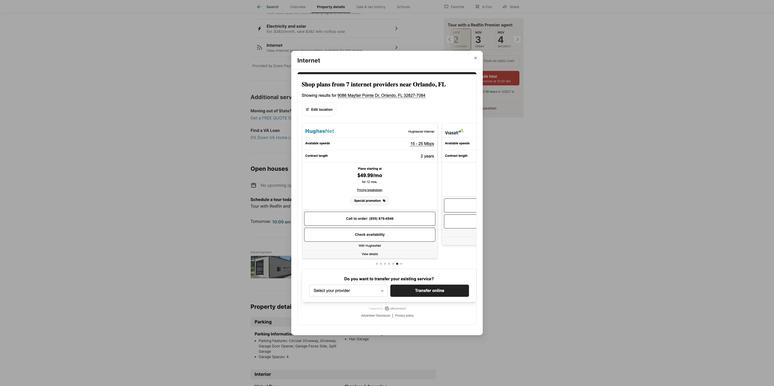 Task type: vqa. For each thing, say whether or not it's contained in the screenshot.
'Services'
yes



Task type: locate. For each thing, give the bounding box(es) containing it.
payment down overview
[[286, 10, 301, 15]]

am right 11:00
[[310, 220, 316, 225]]

tour inside schedule a tour today tour with redfin and one of our agents will be there to answer all your questions.
[[274, 197, 282, 203]]

1 vertical spatial of
[[300, 204, 304, 209]]

pm right 1:00
[[358, 220, 364, 225]]

a inside find a va loan 0% down va home loans: get quote
[[260, 128, 263, 133]]

0 horizontal spatial 4
[[286, 355, 289, 360]]

with up tomorrow:
[[260, 204, 269, 209]]

list box containing tour in person
[[448, 56, 520, 67]]

video
[[498, 59, 507, 63]]

in right 32827
[[512, 90, 515, 94]]

2 view from the top
[[267, 48, 275, 53]]

parking for parking features:
[[259, 339, 271, 344]]

10:00 right at
[[497, 80, 505, 83]]

history
[[374, 5, 386, 9]]

this left home
[[346, 48, 352, 53]]

your right all
[[377, 204, 385, 209]]

0 horizontal spatial am
[[285, 220, 291, 225]]

view inside down payment assistance view down payment assistance programs for this home.
[[267, 10, 275, 15]]

9086
[[307, 304, 323, 311]]

nov up previous icon
[[453, 31, 460, 34]]

spaces:
[[272, 355, 285, 360]]

with inside electricity and solar est. $382/month, save                  $382 with rooftop solar
[[316, 29, 323, 34]]

your left long
[[295, 116, 303, 121]]

0 vertical spatial get
[[251, 116, 258, 121]]

0 vertical spatial internet
[[267, 43, 283, 48]]

in right tours
[[499, 90, 501, 94]]

2 vertical spatial down
[[258, 135, 269, 140]]

0 vertical spatial tour
[[490, 74, 498, 79]]

0 horizontal spatial property
[[251, 304, 276, 311]]

2 has from the top
[[349, 338, 356, 342]]

1 vertical spatial solar
[[337, 29, 345, 34]]

10:00
[[497, 80, 505, 83], [272, 220, 284, 225]]

1 vertical spatial 10:00
[[272, 220, 284, 225]]

view inside internet view internet plans and providers available for this home
[[267, 48, 275, 53]]

and inside electricity and solar est. $382/month, save                  $382 with rooftop solar
[[288, 24, 295, 29]]

nov for 3
[[476, 31, 482, 34]]

this left home.
[[344, 10, 350, 15]]

question
[[481, 106, 497, 111]]

0 vertical spatial down
[[267, 5, 278, 10]]

1 horizontal spatial 4
[[498, 34, 504, 45]]

your inside schedule a tour today tour with redfin and one of our agents will be there to answer all your questions.
[[377, 204, 385, 209]]

1 horizontal spatial of
[[300, 204, 304, 209]]

1 horizontal spatial pm
[[382, 220, 388, 225]]

garage
[[373, 332, 385, 337], [357, 338, 369, 342], [259, 345, 271, 349], [295, 345, 308, 349], [259, 350, 271, 354], [259, 355, 271, 360]]

loans:
[[289, 135, 301, 140]]

agents up 30
[[470, 90, 480, 94]]

2 vertical spatial parking
[[259, 339, 271, 344]]

of
[[274, 109, 278, 114], [300, 204, 304, 209]]

11:00 am
[[298, 220, 316, 225]]

None button
[[451, 29, 472, 51], [474, 29, 494, 50], [496, 29, 517, 50], [451, 29, 472, 51], [474, 29, 494, 50], [496, 29, 517, 50]]

nov 3 friday
[[476, 31, 485, 48]]

0 vertical spatial schedule
[[470, 74, 489, 79]]

agents left will on the bottom
[[312, 204, 326, 209]]

0 horizontal spatial agents
[[312, 204, 326, 209]]

0 vertical spatial va
[[264, 128, 269, 133]]

get
[[251, 116, 258, 121], [303, 135, 309, 140]]

1 vertical spatial details
[[277, 304, 297, 311]]

2:00
[[371, 220, 381, 225]]

led
[[481, 90, 485, 94]]

get inside moving out of state? get a free quote for your long distance move from u-pack!
[[251, 116, 258, 121]]

1 horizontal spatial 10:00
[[497, 80, 505, 83]]

with right $382 on the top left of the page
[[316, 29, 323, 34]]

1 vertical spatial this
[[346, 48, 352, 53]]

houses
[[267, 166, 288, 173], [298, 183, 312, 188]]

0 horizontal spatial driveway,
[[303, 339, 319, 344]]

for down state?
[[288, 116, 294, 121]]

2 horizontal spatial redfin
[[471, 22, 484, 28]]

garage spaces: 4
[[259, 355, 289, 360]]

1 horizontal spatial tour
[[490, 74, 498, 79]]

1 horizontal spatial houses
[[298, 183, 312, 188]]

am left 11:00
[[285, 220, 291, 225]]

open houses
[[251, 166, 288, 173]]

schedule inside schedule tour next available: tomorrow at 10:00 am
[[470, 74, 489, 79]]

0 horizontal spatial 10:00
[[272, 220, 284, 225]]

internet view internet plans and providers available for this home
[[267, 43, 362, 53]]

garage up garage spaces: 4
[[259, 350, 271, 354]]

driveway, up faces
[[303, 339, 319, 344]]

1 horizontal spatial va
[[270, 135, 275, 140]]

nov for 4
[[498, 31, 505, 34]]

1 • from the left
[[344, 219, 346, 224]]

nov down agent
[[498, 31, 505, 34]]

view down search
[[267, 10, 275, 15]]

for inside internet view internet plans and providers available for this home
[[340, 48, 345, 53]]

1 horizontal spatial driveway,
[[320, 339, 337, 344]]

redfin up the
[[460, 90, 469, 94]]

1 horizontal spatial get
[[303, 135, 309, 140]]

schedule down the no
[[251, 197, 269, 203]]

1 vertical spatial your
[[377, 204, 385, 209]]

2 vertical spatial redfin
[[270, 204, 282, 209]]

down right 0%
[[258, 135, 269, 140]]

1 horizontal spatial with
[[316, 29, 323, 34]]

long
[[305, 116, 313, 121]]

1 horizontal spatial nov
[[476, 31, 482, 34]]

tour for tour via video chat
[[484, 59, 492, 63]]

solar up save
[[296, 24, 306, 29]]

agents
[[470, 90, 480, 94], [312, 204, 326, 209]]

0 vertical spatial your
[[295, 116, 303, 121]]

property for property details for 9086 mayfair pointe dr
[[251, 304, 276, 311]]

1 vertical spatial va
[[270, 135, 275, 140]]

internet dialog
[[291, 51, 483, 336]]

tour left via
[[484, 59, 492, 63]]

10:00 inside tomorrow: 10:00 am
[[272, 220, 284, 225]]

moving
[[251, 109, 265, 114]]

1 horizontal spatial property
[[317, 5, 333, 9]]

our
[[305, 204, 311, 209]]

nov inside nov 4 saturday
[[498, 31, 505, 34]]

va down loan at the top left
[[270, 135, 275, 140]]

1 vertical spatial with
[[316, 29, 323, 34]]

0 horizontal spatial va
[[264, 128, 269, 133]]

sale & tax history
[[356, 5, 386, 9]]

tour left today
[[274, 197, 282, 203]]

1 nov from the left
[[453, 31, 460, 34]]

of inside schedule a tour today tour with redfin and one of our agents will be there to answer all your questions.
[[300, 204, 304, 209]]

available
[[324, 48, 339, 53]]

get a free quote for your long distance move from u-pack! link
[[251, 115, 439, 121]]

person
[[464, 59, 476, 63]]

search
[[267, 5, 279, 9]]

internet for internet
[[298, 57, 320, 64]]

pointe
[[347, 304, 366, 311]]

2 am from the left
[[310, 220, 316, 225]]

schedule for tomorrow
[[470, 74, 489, 79]]

1 horizontal spatial agents
[[470, 90, 480, 94]]

am
[[285, 220, 291, 225], [310, 220, 316, 225]]

get down moving on the left top of page
[[251, 116, 258, 121]]

in left person
[[460, 59, 463, 63]]

am
[[506, 80, 511, 83]]

tour left person
[[452, 59, 460, 63]]

0 horizontal spatial nov
[[453, 31, 460, 34]]

0 horizontal spatial get
[[251, 116, 258, 121]]

view
[[267, 10, 275, 15], [267, 48, 275, 53]]

for inside moving out of state? get a free quote for your long distance move from u-pack!
[[288, 116, 294, 121]]

and right plans
[[300, 48, 306, 53]]

schedule up the tomorrow
[[470, 74, 489, 79]]

chat
[[507, 59, 515, 63]]

parking for parking information
[[255, 332, 270, 337]]

0 horizontal spatial pm
[[358, 220, 364, 225]]

get left quote
[[303, 135, 309, 140]]

down right by in the top of the page
[[274, 64, 283, 68]]

10:00 right tomorrow:
[[272, 220, 284, 225]]

schedule tour next available: tomorrow at 10:00 am
[[457, 74, 511, 83]]

provided by down payment resource, wattbuy, and allconnect
[[252, 64, 359, 68]]

saturday
[[498, 45, 512, 48]]

parking features:
[[259, 339, 289, 344]]

va left loan at the top left
[[264, 128, 269, 133]]

0 vertical spatial has
[[349, 332, 356, 337]]

a inside moving out of state? get a free quote for your long distance move from u-pack!
[[259, 116, 261, 121]]

ask
[[471, 106, 478, 111]]

2 pm from the left
[[382, 220, 388, 225]]

by
[[268, 64, 273, 68]]

3 • from the left
[[390, 219, 393, 224]]

houses up upcoming
[[267, 166, 288, 173]]

0 vertical spatial 4
[[498, 34, 504, 45]]

advertisement
[[251, 251, 272, 255]]

tab list containing search
[[251, 0, 420, 13]]

0 vertical spatial agents
[[470, 90, 480, 94]]

assistance down overview
[[302, 10, 320, 15]]

down inside down payment assistance view down payment assistance programs for this home.
[[267, 5, 278, 10]]

and
[[288, 24, 295, 29], [300, 48, 306, 53], [334, 64, 340, 68], [283, 204, 290, 209]]

am inside tomorrow: 10:00 am
[[285, 220, 291, 225]]

redfin up nov 3 friday
[[471, 22, 484, 28]]

all
[[372, 204, 376, 209]]

down up down
[[267, 5, 278, 10]]

0 horizontal spatial solar
[[296, 24, 306, 29]]

available:
[[464, 80, 478, 83]]

0 horizontal spatial details
[[277, 304, 297, 311]]

state?
[[279, 109, 292, 114]]

property inside property details tab
[[317, 5, 333, 9]]

premier
[[485, 22, 501, 28]]

0 vertical spatial details
[[333, 5, 345, 9]]

0 vertical spatial solar
[[296, 24, 306, 29]]

to
[[351, 204, 355, 209]]

0 vertical spatial payment
[[279, 5, 297, 10]]

home
[[276, 135, 288, 140]]

1 horizontal spatial am
[[310, 220, 316, 225]]

1 view from the top
[[267, 10, 275, 15]]

services
[[280, 94, 304, 101]]

parking up parking information
[[255, 320, 272, 325]]

tour
[[490, 74, 498, 79], [274, 197, 282, 203]]

of inside moving out of state? get a free quote for your long distance move from u-pack!
[[274, 109, 278, 114]]

internet down providers
[[298, 57, 320, 64]]

home
[[353, 48, 362, 53]]

0 vertical spatial this
[[344, 10, 350, 15]]

parking down parking information
[[259, 339, 271, 344]]

favorite
[[451, 4, 465, 9]]

2 horizontal spatial •
[[390, 219, 393, 224]]

opener,
[[281, 345, 294, 349]]

0 vertical spatial redfin
[[471, 22, 484, 28]]

a inside schedule a tour today tour with redfin and one of our agents will be there to answer all your questions.
[[270, 197, 273, 203]]

overview tab
[[284, 1, 312, 13]]

1 horizontal spatial solar
[[337, 29, 345, 34]]

2 vertical spatial with
[[260, 204, 269, 209]]

1 horizontal spatial •
[[367, 219, 369, 224]]

u-
[[353, 116, 358, 121]]

2 nov from the left
[[476, 31, 482, 34]]

1 am from the left
[[285, 220, 291, 225]]

internet left plans
[[276, 48, 289, 53]]

for down property details
[[338, 10, 343, 15]]

internet down est.
[[267, 43, 283, 48]]

tour up tomorrow:
[[251, 204, 259, 209]]

get inside find a va loan 0% down va home loans: get quote
[[303, 135, 309, 140]]

0 horizontal spatial •
[[344, 219, 346, 224]]

agents inside schedule a tour today tour with redfin and one of our agents will be there to answer all your questions.
[[312, 204, 326, 209]]

tour up previous icon
[[448, 22, 457, 28]]

1 vertical spatial view
[[267, 48, 275, 53]]

1 has from the top
[[349, 332, 356, 337]]

1 horizontal spatial details
[[333, 5, 345, 9]]

no
[[261, 183, 266, 188]]

1 vertical spatial parking
[[255, 332, 270, 337]]

internet inside dialog
[[298, 57, 320, 64]]

nov inside nov 3 friday
[[476, 31, 482, 34]]

0 vertical spatial property
[[317, 5, 333, 9]]

of right out
[[274, 109, 278, 114]]

• left 2:00
[[367, 219, 369, 224]]

0 horizontal spatial your
[[295, 116, 303, 121]]

2
[[453, 34, 459, 45]]

0 horizontal spatial tour
[[274, 197, 282, 203]]

tour in person
[[452, 59, 476, 63]]

1 horizontal spatial schedule
[[470, 74, 489, 79]]

a for ask a question
[[479, 106, 481, 111]]

0 vertical spatial parking
[[255, 320, 272, 325]]

list box
[[448, 56, 520, 67]]

payment
[[284, 64, 299, 68]]

1:00 pm button
[[348, 219, 364, 226]]

allconnect
[[341, 64, 359, 68]]

• left 1:00
[[344, 219, 346, 224]]

more
[[395, 220, 405, 225]]

redfin
[[471, 22, 484, 28], [460, 90, 469, 94], [270, 204, 282, 209]]

1 vertical spatial property
[[251, 304, 276, 311]]

houses right open at the left top of the page
[[298, 183, 312, 188]]

provided
[[252, 64, 267, 68]]

parking up parking features:
[[255, 332, 270, 337]]

0% down va home loans: get quote link
[[251, 135, 439, 141]]

redfin up tomorrow: 10:00 am
[[270, 204, 282, 209]]

questions.
[[387, 204, 406, 209]]

11:00
[[298, 220, 309, 225]]

tour up at
[[490, 74, 498, 79]]

of left our
[[300, 204, 304, 209]]

• left more
[[390, 219, 393, 224]]

0 vertical spatial 10:00
[[497, 80, 505, 83]]

be
[[334, 204, 339, 209]]

for right available
[[340, 48, 345, 53]]

sale & tax history tab
[[351, 1, 391, 13]]

pm right 2:00
[[382, 220, 388, 225]]

0 horizontal spatial with
[[260, 204, 269, 209]]

with up nov 2 thursday
[[458, 22, 467, 28]]

details inside tab
[[333, 5, 345, 9]]

driveway, up split
[[320, 339, 337, 344]]

1 horizontal spatial your
[[377, 204, 385, 209]]

schedule inside schedule a tour today tour with redfin and one of our agents will be there to answer all your questions.
[[251, 197, 269, 203]]

nov inside nov 2 thursday
[[453, 31, 460, 34]]

0 horizontal spatial schedule
[[251, 197, 269, 203]]

2 vertical spatial internet
[[298, 57, 320, 64]]

1 pm from the left
[[358, 220, 364, 225]]

view up by in the top of the page
[[267, 48, 275, 53]]

for inside down payment assistance view down payment assistance programs for this home.
[[338, 10, 343, 15]]

1 vertical spatial redfin
[[460, 90, 469, 94]]

tab list
[[251, 0, 420, 13]]

garage left spaces:
[[259, 355, 271, 360]]

and up $382/month,
[[288, 24, 295, 29]]

2 horizontal spatial nov
[[498, 31, 505, 34]]

out
[[266, 109, 273, 114]]

your
[[295, 116, 303, 121], [377, 204, 385, 209]]

2 horizontal spatial with
[[458, 22, 467, 28]]

1 vertical spatial has
[[349, 338, 356, 342]]

side,
[[320, 345, 328, 349]]

in inside the in the last 30 days
[[512, 90, 515, 94]]

0 vertical spatial view
[[267, 10, 275, 15]]

payment up down
[[279, 5, 297, 10]]

driveway,
[[303, 339, 319, 344], [320, 339, 337, 344]]

assistance up electricity and solar est. $382/month, save                  $382 with rooftop solar
[[298, 5, 319, 10]]

2 horizontal spatial in
[[512, 90, 515, 94]]

nov down tour with a redfin premier agent
[[476, 31, 482, 34]]

rooftop
[[324, 29, 336, 34]]

free
[[262, 116, 272, 121]]

a for schedule a tour today tour with redfin and one of our agents will be there to answer all your questions.
[[270, 197, 273, 203]]

4 right spaces:
[[286, 355, 289, 360]]

nov for 2
[[453, 31, 460, 34]]

0 vertical spatial houses
[[267, 166, 288, 173]]

and down today
[[283, 204, 290, 209]]

details
[[333, 5, 345, 9], [277, 304, 297, 311]]

4 down agent
[[498, 34, 504, 45]]

1 vertical spatial get
[[303, 135, 309, 140]]

3 nov from the left
[[498, 31, 505, 34]]

1 vertical spatial tour
[[274, 197, 282, 203]]

1 horizontal spatial redfin
[[460, 90, 469, 94]]

move
[[332, 116, 342, 121]]

solar right rooftop
[[337, 29, 345, 34]]

0 horizontal spatial redfin
[[270, 204, 282, 209]]

1 horizontal spatial in
[[499, 90, 501, 94]]

1 vertical spatial agents
[[312, 204, 326, 209]]

1 vertical spatial schedule
[[251, 197, 269, 203]]

0 horizontal spatial of
[[274, 109, 278, 114]]

0 vertical spatial of
[[274, 109, 278, 114]]



Task type: describe. For each thing, give the bounding box(es) containing it.
and inside schedule a tour today tour with redfin and one of our agents will be there to answer all your questions.
[[283, 204, 290, 209]]

at
[[494, 80, 497, 83]]

0 vertical spatial assistance
[[298, 5, 319, 10]]

nov 4 saturday
[[498, 31, 512, 48]]

save
[[297, 29, 305, 34]]

schools tab
[[391, 1, 416, 13]]

1 vertical spatial assistance
[[302, 10, 320, 15]]

redfin inside schedule a tour today tour with redfin and one of our agents will be there to answer all your questions.
[[270, 204, 282, 209]]

internet element
[[298, 51, 327, 64]]

garage right attached
[[373, 332, 385, 337]]

sale
[[356, 5, 364, 9]]

tomorrow:
[[251, 219, 271, 224]]

agent
[[502, 22, 513, 28]]

next
[[457, 80, 464, 83]]

parking information
[[255, 332, 294, 337]]

last
[[465, 95, 471, 98]]

the
[[460, 95, 465, 98]]

0%
[[251, 135, 257, 140]]

electricity and solar est. $382/month, save                  $382 with rooftop solar
[[267, 24, 345, 34]]

wattbuy,
[[318, 64, 333, 68]]

additional
[[251, 94, 279, 101]]

quote
[[311, 135, 322, 140]]

this inside down payment assistance view down payment assistance programs for this home.
[[344, 10, 350, 15]]

est.
[[267, 29, 273, 34]]

2 • from the left
[[367, 219, 369, 224]]

10:00 inside schedule tour next available: tomorrow at 10:00 am
[[497, 80, 505, 83]]

there
[[340, 204, 350, 209]]

internet for internet view internet plans and providers available for this home
[[267, 43, 283, 48]]

loan
[[270, 128, 280, 133]]

garage down attached
[[357, 338, 369, 342]]

1 vertical spatial down
[[274, 64, 283, 68]]

1 vertical spatial internet
[[276, 48, 289, 53]]

plans
[[290, 48, 299, 53]]

3
[[476, 34, 482, 45]]

for left 9086
[[298, 304, 306, 311]]

this inside internet view internet plans and providers available for this home
[[346, 48, 352, 53]]

tour for tour in person
[[452, 59, 460, 63]]

features:
[[272, 339, 288, 344]]

2:00 pm button
[[371, 219, 388, 226]]

next image
[[514, 35, 522, 44]]

am inside button
[[310, 220, 316, 225]]

$382/month,
[[274, 29, 296, 34]]

1 vertical spatial payment
[[286, 10, 301, 15]]

answer
[[356, 204, 370, 209]]

x-out button
[[471, 1, 496, 12]]

tomorrow
[[479, 80, 493, 83]]

with inside schedule a tour today tour with redfin and one of our agents will be there to answer all your questions.
[[260, 204, 269, 209]]

information
[[271, 332, 294, 337]]

down payment assistance view down payment assistance programs for this home.
[[267, 5, 361, 15]]

property details for 9086 mayfair pointe dr
[[251, 304, 374, 311]]

upcoming
[[268, 183, 286, 188]]

garage down parking features:
[[259, 345, 271, 349]]

1 vertical spatial houses
[[298, 183, 312, 188]]

• 1:00 pm • 2:00 pm • more times
[[342, 219, 417, 225]]

x-
[[482, 4, 486, 9]]

ad region
[[251, 256, 436, 279]]

attached
[[357, 332, 372, 337]]

no upcoming open houses
[[261, 183, 312, 188]]

property for property details
[[317, 5, 333, 9]]

ask a question
[[471, 106, 497, 111]]

circular driveway, driveway, garage door opener, garage faces side, split garage
[[259, 339, 337, 354]]

property details
[[317, 5, 345, 9]]

door
[[272, 345, 280, 349]]

0 vertical spatial with
[[458, 22, 467, 28]]

find
[[251, 128, 259, 133]]

down inside find a va loan 0% down va home loans: get quote
[[258, 135, 269, 140]]

tour for tour with a redfin premier agent
[[448, 22, 457, 28]]

0 horizontal spatial houses
[[267, 166, 288, 173]]

mayfair
[[324, 304, 346, 311]]

moving out of state? get a free quote for your long distance move from u-pack!
[[251, 109, 369, 121]]

pack!
[[358, 116, 369, 121]]

schedule for tour
[[251, 197, 269, 203]]

details for property details
[[333, 5, 345, 9]]

programs
[[321, 10, 337, 15]]

your inside moving out of state? get a free quote for your long distance move from u-pack!
[[295, 116, 303, 121]]

open
[[251, 166, 266, 173]]

30
[[471, 95, 475, 98]]

faces
[[309, 345, 319, 349]]

open
[[288, 183, 297, 188]]

32827
[[502, 90, 511, 94]]

previous image
[[446, 35, 454, 44]]

1 vertical spatial 4
[[286, 355, 289, 360]]

tour inside schedule a tour today tour with redfin and one of our agents will be there to answer all your questions.
[[251, 204, 259, 209]]

out
[[486, 4, 492, 9]]

has attached garage has garage
[[349, 332, 385, 342]]

overview
[[290, 5, 306, 9]]

favorite button
[[440, 1, 469, 12]]

friday
[[476, 45, 485, 48]]

parking for parking
[[255, 320, 272, 325]]

share
[[510, 4, 519, 9]]

days
[[476, 95, 483, 98]]

one
[[292, 204, 299, 209]]

tomorrow: 10:00 am
[[251, 219, 291, 225]]

and inside internet view internet plans and providers available for this home
[[300, 48, 306, 53]]

home.
[[351, 10, 361, 15]]

find a va loan 0% down va home loans: get quote
[[251, 128, 322, 140]]

0 horizontal spatial in
[[460, 59, 463, 63]]

property details tab
[[312, 1, 351, 13]]

4 inside nov 4 saturday
[[498, 34, 504, 45]]

tour inside schedule tour next available: tomorrow at 10:00 am
[[490, 74, 498, 79]]

10
[[486, 90, 489, 94]]

search link
[[256, 4, 279, 10]]

and right wattbuy,
[[334, 64, 340, 68]]

resource,
[[300, 64, 317, 68]]

1 driveway, from the left
[[303, 339, 319, 344]]

schools
[[397, 5, 410, 9]]

split
[[329, 345, 337, 349]]

2 driveway, from the left
[[320, 339, 337, 344]]

10:00 am button
[[272, 219, 291, 226]]

garage down circular
[[295, 345, 308, 349]]

tax
[[368, 5, 373, 9]]

a for find a va loan 0% down va home loans: get quote
[[260, 128, 263, 133]]

details for property details for 9086 mayfair pointe dr
[[277, 304, 297, 311]]

11:00 am button
[[298, 219, 316, 226]]



